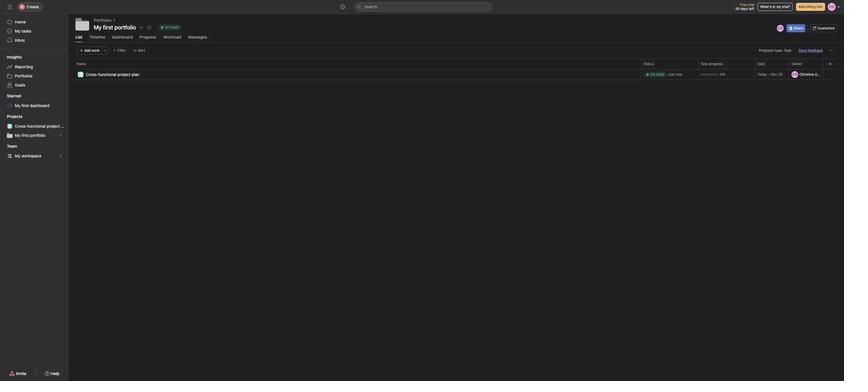 Task type: describe. For each thing, give the bounding box(es) containing it.
just now
[[668, 72, 683, 77]]

free trial 30 days left
[[736, 3, 755, 11]]

functional inside projects element
[[27, 124, 46, 129]]

search list box
[[355, 2, 492, 11]]

today
[[758, 72, 768, 77]]

0 vertical spatial portfolios link
[[94, 17, 111, 23]]

what's in my trial?
[[761, 5, 791, 9]]

feedback
[[809, 48, 824, 53]]

goals
[[15, 83, 25, 88]]

my for my first dashboard
[[15, 103, 20, 108]]

teams element
[[0, 141, 69, 162]]

my for my first portfolio
[[94, 24, 102, 31]]

co inside cross-functional project plan row
[[793, 72, 798, 77]]

christina
[[800, 72, 814, 77]]

global element
[[0, 14, 69, 48]]

first portfolio
[[103, 24, 136, 31]]

my first portfolio
[[94, 24, 136, 31]]

more actions image
[[830, 48, 834, 53]]

my for my workspace
[[15, 154, 20, 158]]

on track button
[[156, 23, 184, 31]]

team
[[7, 144, 17, 149]]

timeline link
[[89, 35, 105, 42]]

overa
[[815, 72, 825, 77]]

hide sidebar image
[[7, 5, 12, 9]]

my first portfolio link
[[3, 131, 65, 140]]

workspace
[[22, 154, 41, 158]]

status
[[644, 62, 655, 66]]

dashboard
[[30, 103, 50, 108]]

send feedback
[[799, 48, 824, 53]]

on track inside cross-functional project plan row
[[651, 72, 665, 77]]

what's
[[761, 5, 772, 9]]

type:
[[775, 48, 784, 53]]

just
[[668, 72, 675, 77]]

project inside cell
[[118, 72, 131, 77]]

progress
[[709, 62, 724, 66]]

–
[[769, 72, 771, 77]]

my tasks
[[15, 29, 31, 33]]

help button
[[41, 369, 63, 379]]

add work
[[84, 48, 100, 53]]

on inside row
[[651, 72, 656, 77]]

insights
[[7, 55, 22, 59]]

add for add billing info
[[799, 5, 806, 9]]

name
[[77, 62, 86, 66]]

on inside dropdown button
[[165, 25, 170, 29]]

trial?
[[783, 5, 791, 9]]

filter button
[[110, 47, 129, 55]]

my workspace
[[15, 154, 41, 158]]

track for on track dropdown button
[[171, 25, 179, 29]]

work
[[92, 48, 100, 53]]

projects
[[7, 114, 22, 119]]

row containing name
[[69, 59, 845, 69]]

reporting
[[15, 64, 33, 69]]

cell containing on track
[[642, 69, 699, 80]]

billing
[[807, 5, 816, 9]]

home
[[15, 19, 26, 24]]

show options image
[[139, 25, 144, 30]]

my tasks link
[[3, 27, 65, 36]]

projects button
[[0, 114, 22, 120]]

date
[[758, 62, 766, 66]]

projects element
[[0, 112, 69, 141]]

see details, my workspace image
[[59, 154, 62, 158]]

send
[[799, 48, 808, 53]]

0 horizontal spatial portfolios link
[[3, 72, 65, 81]]

invite
[[16, 372, 26, 376]]

first for dashboard
[[22, 103, 29, 108]]

task inside "dropdown button"
[[785, 48, 792, 53]]

track for cell containing on track
[[657, 72, 665, 77]]

list link
[[76, 35, 82, 42]]

my
[[777, 5, 782, 9]]

messages link
[[188, 35, 207, 42]]

my for my tasks
[[15, 29, 20, 33]]

task progress
[[701, 62, 724, 66]]

messages
[[188, 35, 207, 39]]

create button
[[17, 2, 43, 11]]

add billing info button
[[797, 3, 826, 11]]

free
[[741, 3, 748, 7]]

christina overa
[[800, 72, 825, 77]]

cell containing co
[[789, 69, 827, 80]]

dashboard
[[112, 35, 133, 39]]

create
[[27, 4, 39, 9]]

my for my first portfolio
[[15, 133, 20, 138]]

cross-functional project plan row
[[69, 69, 845, 80]]

filter
[[118, 48, 126, 53]]

send feedback link
[[799, 48, 824, 53]]



Task type: vqa. For each thing, say whether or not it's contained in the screenshot.
"Track" to the top
yes



Task type: locate. For each thing, give the bounding box(es) containing it.
first inside "starred" element
[[22, 103, 29, 108]]

0 horizontal spatial progress
[[140, 35, 156, 39]]

0 horizontal spatial task
[[701, 62, 708, 66]]

cross-functional project plan cell
[[69, 69, 642, 80]]

days
[[741, 7, 749, 11]]

reporting link
[[3, 62, 65, 72]]

first for portfolio
[[22, 133, 29, 138]]

1 vertical spatial on track
[[651, 72, 665, 77]]

0 vertical spatial cross-
[[86, 72, 98, 77]]

task left progress
[[701, 62, 708, 66]]

now
[[676, 72, 683, 77]]

1 vertical spatial progress
[[759, 48, 774, 53]]

portfolio
[[30, 133, 45, 138]]

1 horizontal spatial progress
[[759, 48, 774, 53]]

first
[[22, 103, 29, 108], [22, 133, 29, 138]]

trial
[[749, 3, 755, 7]]

portfolios link up my first portfolio
[[94, 17, 111, 23]]

timeline
[[89, 35, 105, 39]]

progress left the type:
[[759, 48, 774, 53]]

plan up the see details, my first portfolio icon
[[61, 124, 69, 129]]

cell down the status
[[642, 69, 699, 80]]

1 vertical spatial add
[[84, 48, 91, 53]]

add
[[799, 5, 806, 9], [84, 48, 91, 53]]

0 vertical spatial task
[[785, 48, 792, 53]]

my
[[94, 24, 102, 31], [15, 29, 20, 33], [15, 103, 20, 108], [15, 133, 20, 138], [15, 154, 20, 158]]

0 vertical spatial add
[[799, 5, 806, 9]]

portfolios down the reporting
[[15, 74, 33, 78]]

1 vertical spatial plan
[[61, 124, 69, 129]]

customize button
[[811, 24, 838, 32]]

sort button
[[131, 47, 148, 55]]

cross-functional project plan down filter dropdown button
[[86, 72, 140, 77]]

1 horizontal spatial co
[[793, 72, 798, 77]]

history image
[[341, 5, 345, 9]]

what's in my trial? button
[[758, 3, 793, 11]]

first left portfolio
[[22, 133, 29, 138]]

1 horizontal spatial plan
[[132, 72, 140, 77]]

goals link
[[3, 81, 65, 90]]

nov
[[772, 72, 778, 77]]

0 horizontal spatial add
[[84, 48, 91, 53]]

1 horizontal spatial portfolios link
[[94, 17, 111, 23]]

portfolios up my first portfolio
[[94, 18, 111, 23]]

cross-functional project plan inside projects element
[[15, 124, 69, 129]]

0 horizontal spatial on track
[[165, 25, 179, 29]]

co left 'share' button
[[778, 26, 783, 30]]

my first dashboard link
[[3, 101, 65, 110]]

remove image
[[822, 73, 826, 76]]

1 vertical spatial on
[[651, 72, 656, 77]]

0 vertical spatial cross-functional project plan link
[[86, 71, 140, 78]]

functional
[[98, 72, 117, 77], [27, 124, 46, 129]]

0 vertical spatial track
[[171, 25, 179, 29]]

inbox link
[[3, 36, 65, 45]]

0 vertical spatial on track
[[165, 25, 179, 29]]

my inside my tasks link
[[15, 29, 20, 33]]

cross- inside cell
[[86, 72, 98, 77]]

on track up workload
[[165, 25, 179, 29]]

info
[[817, 5, 823, 9]]

progress type: task button
[[757, 47, 795, 55]]

customize
[[818, 26, 835, 30]]

tasks
[[22, 29, 31, 33]]

portfolios inside insights element
[[15, 74, 33, 78]]

1 row from the top
[[69, 59, 845, 69]]

add to starred image
[[147, 25, 152, 30]]

dashboard link
[[112, 35, 133, 42]]

task right the type:
[[785, 48, 792, 53]]

home link
[[3, 17, 65, 27]]

1 vertical spatial cross-functional project plan
[[15, 124, 69, 129]]

0 vertical spatial on
[[165, 25, 170, 29]]

1 vertical spatial project
[[47, 124, 60, 129]]

1 vertical spatial portfolios link
[[3, 72, 65, 81]]

more actions image
[[103, 49, 107, 52]]

functional down more actions icon
[[98, 72, 117, 77]]

1 horizontal spatial on track
[[651, 72, 665, 77]]

search button
[[355, 2, 492, 11]]

0 vertical spatial portfolios
[[94, 18, 111, 23]]

my first dashboard
[[15, 103, 50, 108]]

0 vertical spatial co
[[778, 26, 783, 30]]

on
[[165, 25, 170, 29], [651, 72, 656, 77]]

0 vertical spatial project
[[118, 72, 131, 77]]

track
[[171, 25, 179, 29], [657, 72, 665, 77]]

1 horizontal spatial add
[[799, 5, 806, 9]]

my down starred
[[15, 103, 20, 108]]

0 vertical spatial progress
[[140, 35, 156, 39]]

1 vertical spatial task
[[701, 62, 708, 66]]

progress for progress
[[140, 35, 156, 39]]

on up workload
[[165, 25, 170, 29]]

1 horizontal spatial cell
[[789, 69, 827, 80]]

1 vertical spatial first
[[22, 133, 29, 138]]

progress inside "dropdown button"
[[759, 48, 774, 53]]

list
[[76, 35, 82, 39]]

track inside dropdown button
[[171, 25, 179, 29]]

1 vertical spatial portfolios
[[15, 74, 33, 78]]

cell down owner
[[789, 69, 827, 80]]

track inside cell
[[657, 72, 665, 77]]

workload
[[163, 35, 181, 39]]

1 horizontal spatial project
[[118, 72, 131, 77]]

my inside my first portfolio link
[[15, 133, 20, 138]]

task inside row
[[701, 62, 708, 66]]

cross-functional project plan link
[[86, 71, 140, 78], [3, 122, 69, 131]]

0 horizontal spatial cross-functional project plan link
[[3, 122, 69, 131]]

my up team
[[15, 133, 20, 138]]

add left work
[[84, 48, 91, 53]]

0 vertical spatial first
[[22, 103, 29, 108]]

plan
[[132, 72, 140, 77], [61, 124, 69, 129]]

insights element
[[0, 52, 69, 91]]

0 horizontal spatial plan
[[61, 124, 69, 129]]

first left dashboard
[[22, 103, 29, 108]]

cross- inside projects element
[[15, 124, 27, 129]]

30
[[736, 7, 740, 11]]

1 vertical spatial functional
[[27, 124, 46, 129]]

0 horizontal spatial track
[[171, 25, 179, 29]]

track left just
[[657, 72, 665, 77]]

1 horizontal spatial task
[[785, 48, 792, 53]]

on track inside dropdown button
[[165, 25, 179, 29]]

0 vertical spatial cross-functional project plan
[[86, 72, 140, 77]]

1 vertical spatial co
[[793, 72, 798, 77]]

my workspace link
[[3, 152, 65, 161]]

1 horizontal spatial portfolios
[[94, 18, 111, 23]]

cell
[[642, 69, 699, 80], [789, 69, 827, 80]]

my left tasks
[[15, 29, 20, 33]]

insights button
[[0, 54, 22, 60]]

starred button
[[0, 93, 21, 99]]

search
[[365, 4, 377, 9]]

add left billing
[[799, 5, 806, 9]]

cross-functional project plan link inside cell
[[86, 71, 140, 78]]

cross-functional project plan link up portfolio
[[3, 122, 69, 131]]

2 row from the top
[[69, 69, 845, 70]]

in
[[773, 5, 776, 9]]

row
[[69, 59, 845, 69], [69, 69, 845, 70]]

0 horizontal spatial cell
[[642, 69, 699, 80]]

0 horizontal spatial co
[[778, 26, 783, 30]]

add for add work
[[84, 48, 91, 53]]

1 vertical spatial cross-
[[15, 124, 27, 129]]

project up the see details, my first portfolio icon
[[47, 124, 60, 129]]

sort
[[138, 48, 145, 53]]

1 horizontal spatial on
[[651, 72, 656, 77]]

progress for progress type: task
[[759, 48, 774, 53]]

1 horizontal spatial cross-functional project plan link
[[86, 71, 140, 78]]

project
[[118, 72, 131, 77], [47, 124, 60, 129]]

cross- down projects
[[15, 124, 27, 129]]

today – nov 20
[[758, 72, 783, 77]]

portfolios link down the reporting
[[3, 72, 65, 81]]

0 horizontal spatial portfolios
[[15, 74, 33, 78]]

add billing info
[[799, 5, 823, 9]]

progress link
[[140, 35, 156, 42]]

cross- right the list icon
[[86, 72, 98, 77]]

left
[[750, 7, 755, 11]]

progress type: task
[[759, 48, 792, 53]]

team button
[[0, 144, 17, 149]]

on track
[[165, 25, 179, 29], [651, 72, 665, 77]]

cross-functional project plan
[[86, 72, 140, 77], [15, 124, 69, 129]]

owner
[[792, 62, 803, 66]]

co down owner
[[793, 72, 798, 77]]

0 vertical spatial functional
[[98, 72, 117, 77]]

starred
[[7, 94, 21, 98]]

2 cell from the left
[[789, 69, 827, 80]]

0 horizontal spatial functional
[[27, 124, 46, 129]]

functional inside cell
[[98, 72, 117, 77]]

cross-functional project plan up portfolio
[[15, 124, 69, 129]]

inbox
[[15, 38, 25, 43]]

functional up portfolio
[[27, 124, 46, 129]]

1 horizontal spatial functional
[[98, 72, 117, 77]]

0 horizontal spatial on
[[165, 25, 170, 29]]

progress down the "add to starred" image
[[140, 35, 156, 39]]

my down team
[[15, 154, 20, 158]]

0 horizontal spatial project
[[47, 124, 60, 129]]

help
[[51, 372, 59, 376]]

plan inside the cross-functional project plan cell
[[132, 72, 140, 77]]

20
[[779, 72, 783, 77]]

share button
[[787, 24, 806, 32]]

cross-functional project plan inside cell
[[86, 72, 140, 77]]

see details, my first portfolio image
[[59, 134, 62, 137]]

0 horizontal spatial cross-
[[15, 124, 27, 129]]

my up timeline in the left of the page
[[94, 24, 102, 31]]

0%
[[721, 72, 726, 77]]

project down filter
[[118, 72, 131, 77]]

0 horizontal spatial cross-functional project plan
[[15, 124, 69, 129]]

on down the status
[[651, 72, 656, 77]]

1 first from the top
[[22, 103, 29, 108]]

on track down the status
[[651, 72, 665, 77]]

starred element
[[0, 91, 69, 112]]

my first portfolio
[[15, 133, 45, 138]]

list image
[[79, 73, 82, 76]]

progress
[[140, 35, 156, 39], [759, 48, 774, 53]]

track up workload
[[171, 25, 179, 29]]

share
[[794, 26, 804, 30]]

portfolios
[[94, 18, 111, 23], [15, 74, 33, 78]]

1 vertical spatial track
[[657, 72, 665, 77]]

plan down sort dropdown button
[[132, 72, 140, 77]]

cross-functional project plan link down filter dropdown button
[[86, 71, 140, 78]]

add work button
[[77, 47, 102, 55]]

my inside my first dashboard link
[[15, 103, 20, 108]]

0 vertical spatial plan
[[132, 72, 140, 77]]

1 vertical spatial cross-functional project plan link
[[3, 122, 69, 131]]

plan inside projects element
[[61, 124, 69, 129]]

first inside projects element
[[22, 133, 29, 138]]

task
[[785, 48, 792, 53], [701, 62, 708, 66]]

co
[[778, 26, 783, 30], [793, 72, 798, 77]]

2 first from the top
[[22, 133, 29, 138]]

invite button
[[5, 369, 30, 379]]

workload link
[[163, 35, 181, 42]]

1 horizontal spatial cross-functional project plan
[[86, 72, 140, 77]]

1 horizontal spatial cross-
[[86, 72, 98, 77]]

1 cell from the left
[[642, 69, 699, 80]]

1 horizontal spatial track
[[657, 72, 665, 77]]

add field image
[[829, 62, 833, 66]]

my inside my workspace link
[[15, 154, 20, 158]]



